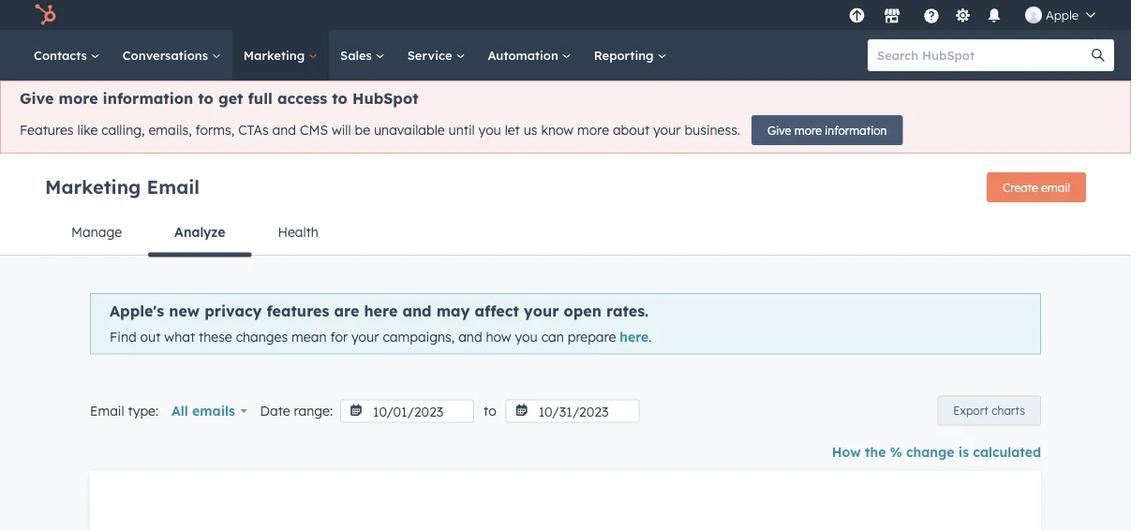Task type: vqa. For each thing, say whether or not it's contained in the screenshot.
Start an import
no



Task type: describe. For each thing, give the bounding box(es) containing it.
email
[[1041, 180, 1070, 194]]

changes
[[236, 329, 288, 345]]

mean
[[292, 329, 327, 345]]

rates.
[[606, 302, 649, 321]]

automation
[[488, 47, 562, 63]]

until
[[448, 122, 475, 138]]

upgrade image
[[849, 8, 866, 25]]

how the % change is calculated
[[832, 444, 1041, 460]]

email type:
[[90, 403, 159, 419]]

contacts link
[[22, 30, 111, 81]]

prepare
[[568, 329, 616, 345]]

information for give more information
[[825, 123, 887, 137]]

apple
[[1046, 7, 1079, 22]]

range:
[[294, 403, 333, 419]]

calculated
[[973, 444, 1041, 460]]

marketing email
[[45, 175, 200, 198]]

1 horizontal spatial here
[[620, 329, 649, 345]]

emails
[[192, 403, 235, 419]]

notifications image
[[986, 8, 1003, 25]]

these
[[199, 329, 232, 345]]

create
[[1003, 180, 1038, 194]]

how
[[832, 444, 861, 460]]

new
[[169, 302, 200, 321]]

create email button
[[987, 172, 1086, 202]]

MM/DD/YYYY text field
[[506, 400, 640, 423]]

marketing for marketing email
[[45, 175, 141, 198]]

search button
[[1083, 39, 1114, 71]]

find
[[110, 329, 137, 345]]

service
[[407, 47, 456, 63]]

0 vertical spatial your
[[653, 122, 681, 138]]

can
[[541, 329, 564, 345]]

and for here
[[403, 302, 432, 321]]

conversations link
[[111, 30, 232, 81]]

get
[[218, 89, 243, 108]]

contacts
[[34, 47, 91, 63]]

help image
[[923, 8, 940, 25]]

about
[[613, 122, 650, 138]]

marketing email banner
[[45, 167, 1086, 210]]

apple menu
[[844, 0, 1109, 30]]

unavailable
[[374, 122, 445, 138]]

forms,
[[195, 122, 235, 138]]

charts
[[992, 404, 1025, 418]]

give more information
[[768, 123, 887, 137]]

for
[[330, 329, 348, 345]]

us
[[524, 122, 538, 138]]

you inside apple's new privacy features are here and may affect your open rates. find out what these changes mean for your campaigns, and how you can prepare here .
[[515, 329, 538, 345]]

2 vertical spatial and
[[459, 329, 482, 345]]

features
[[267, 302, 329, 321]]

marketplaces button
[[873, 0, 912, 30]]

may
[[437, 302, 470, 321]]

sales
[[340, 47, 376, 63]]

how
[[486, 329, 511, 345]]

0 horizontal spatial to
[[198, 89, 214, 108]]

sales link
[[329, 30, 396, 81]]

give for give more information to get full access to hubspot
[[20, 89, 54, 108]]

all emails
[[171, 403, 235, 419]]

full
[[248, 89, 273, 108]]

will
[[332, 122, 351, 138]]

apple button
[[1014, 0, 1107, 30]]

conversations
[[123, 47, 212, 63]]

ctas
[[238, 122, 269, 138]]

give more information to get full access to hubspot
[[20, 89, 419, 108]]

help button
[[916, 0, 948, 30]]

2 horizontal spatial to
[[484, 403, 497, 419]]

1 horizontal spatial your
[[524, 302, 559, 321]]

know
[[541, 122, 574, 138]]

open
[[564, 302, 602, 321]]

export charts button
[[938, 396, 1041, 426]]

service link
[[396, 30, 477, 81]]

date range:
[[260, 403, 333, 419]]

cms
[[300, 122, 328, 138]]

health
[[278, 224, 319, 240]]



Task type: locate. For each thing, give the bounding box(es) containing it.
email
[[147, 175, 200, 198], [90, 403, 124, 419]]

health button
[[252, 210, 345, 255]]

0 horizontal spatial email
[[90, 403, 124, 419]]

1 horizontal spatial more
[[577, 122, 609, 138]]

let
[[505, 122, 520, 138]]

0 horizontal spatial give
[[20, 89, 54, 108]]

.
[[649, 329, 652, 345]]

the
[[865, 444, 886, 460]]

reporting link
[[583, 30, 678, 81]]

upgrade link
[[845, 5, 869, 25]]

1 vertical spatial give
[[768, 123, 791, 137]]

features
[[20, 122, 74, 138]]

all
[[171, 403, 188, 419]]

0 horizontal spatial you
[[479, 122, 501, 138]]

1 vertical spatial marketing
[[45, 175, 141, 198]]

analyze button
[[148, 210, 252, 257]]

0 vertical spatial and
[[272, 122, 296, 138]]

2 horizontal spatial and
[[459, 329, 482, 345]]

more
[[59, 89, 98, 108], [577, 122, 609, 138], [795, 123, 822, 137]]

give right business.
[[768, 123, 791, 137]]

settings image
[[955, 8, 972, 25]]

are
[[334, 302, 359, 321]]

hubspot
[[352, 89, 419, 108]]

and for ctas
[[272, 122, 296, 138]]

out
[[140, 329, 161, 345]]

1 horizontal spatial and
[[403, 302, 432, 321]]

your right for
[[352, 329, 379, 345]]

0 vertical spatial email
[[147, 175, 200, 198]]

1 horizontal spatial information
[[825, 123, 887, 137]]

marketing up "full"
[[244, 47, 308, 63]]

settings link
[[951, 5, 975, 25]]

0 vertical spatial give
[[20, 89, 54, 108]]

here link
[[620, 329, 649, 345]]

all emails button
[[166, 392, 249, 430]]

1 vertical spatial and
[[403, 302, 432, 321]]

your right about
[[653, 122, 681, 138]]

more for give more information to get full access to hubspot
[[59, 89, 98, 108]]

give
[[20, 89, 54, 108], [768, 123, 791, 137]]

email left type:
[[90, 403, 124, 419]]

hubspot image
[[34, 4, 56, 26]]

business.
[[685, 122, 741, 138]]

emails,
[[148, 122, 192, 138]]

analyze
[[174, 224, 225, 240]]

privacy
[[205, 302, 262, 321]]

like
[[77, 122, 98, 138]]

search image
[[1092, 49, 1105, 62]]

2 horizontal spatial your
[[653, 122, 681, 138]]

1 vertical spatial you
[[515, 329, 538, 345]]

navigation
[[45, 210, 1086, 257]]

email up analyze
[[147, 175, 200, 198]]

change
[[906, 444, 955, 460]]

marketing
[[244, 47, 308, 63], [45, 175, 141, 198]]

give up features
[[20, 89, 54, 108]]

here down rates.
[[620, 329, 649, 345]]

information for give more information to get full access to hubspot
[[103, 89, 193, 108]]

bob builder image
[[1025, 7, 1042, 23]]

0 horizontal spatial more
[[59, 89, 98, 108]]

and
[[272, 122, 296, 138], [403, 302, 432, 321], [459, 329, 482, 345]]

marketing inside banner
[[45, 175, 141, 198]]

notifications button
[[979, 0, 1010, 30]]

and left cms
[[272, 122, 296, 138]]

your up can
[[524, 302, 559, 321]]

1 horizontal spatial you
[[515, 329, 538, 345]]

what
[[164, 329, 195, 345]]

1 horizontal spatial give
[[768, 123, 791, 137]]

marketing up manage on the top left of page
[[45, 175, 141, 198]]

information
[[103, 89, 193, 108], [825, 123, 887, 137]]

calling,
[[101, 122, 145, 138]]

information inside give more information link
[[825, 123, 887, 137]]

navigation containing manage
[[45, 210, 1086, 257]]

1 vertical spatial email
[[90, 403, 124, 419]]

Search HubSpot search field
[[868, 39, 1098, 71]]

how the % change is calculated button
[[832, 441, 1041, 464]]

0 horizontal spatial your
[[352, 329, 379, 345]]

reporting
[[594, 47, 658, 63]]

here right are
[[364, 302, 398, 321]]

you left can
[[515, 329, 538, 345]]

and up "campaigns,"
[[403, 302, 432, 321]]

type:
[[128, 403, 159, 419]]

1 horizontal spatial email
[[147, 175, 200, 198]]

to up will
[[332, 89, 348, 108]]

1 vertical spatial information
[[825, 123, 887, 137]]

2 vertical spatial your
[[352, 329, 379, 345]]

date
[[260, 403, 290, 419]]

access
[[277, 89, 327, 108]]

apple's new privacy features are here and may affect your open rates. find out what these changes mean for your campaigns, and how you can prepare here .
[[110, 302, 652, 345]]

to down how
[[484, 403, 497, 419]]

you left let
[[479, 122, 501, 138]]

1 horizontal spatial marketing
[[244, 47, 308, 63]]

0 vertical spatial marketing
[[244, 47, 308, 63]]

hubspot link
[[22, 4, 70, 26]]

0 horizontal spatial information
[[103, 89, 193, 108]]

features like calling, emails, forms, ctas and cms will be unavailable until you let us know more about your business.
[[20, 122, 741, 138]]

export
[[954, 404, 989, 418]]

0 vertical spatial here
[[364, 302, 398, 321]]

manage
[[71, 224, 122, 240]]

your
[[653, 122, 681, 138], [524, 302, 559, 321], [352, 329, 379, 345]]

0 vertical spatial you
[[479, 122, 501, 138]]

be
[[355, 122, 370, 138]]

marketplaces image
[[884, 8, 901, 25]]

campaigns,
[[383, 329, 455, 345]]

create email
[[1003, 180, 1070, 194]]

0 horizontal spatial marketing
[[45, 175, 141, 198]]

marketing for marketing
[[244, 47, 308, 63]]

MM/DD/YYYY text field
[[340, 400, 474, 423]]

1 horizontal spatial to
[[332, 89, 348, 108]]

%
[[890, 444, 902, 460]]

apple's
[[110, 302, 164, 321]]

0 vertical spatial information
[[103, 89, 193, 108]]

affect
[[475, 302, 519, 321]]

and left how
[[459, 329, 482, 345]]

0 horizontal spatial and
[[272, 122, 296, 138]]

0 horizontal spatial here
[[364, 302, 398, 321]]

give for give more information
[[768, 123, 791, 137]]

more inside give more information link
[[795, 123, 822, 137]]

email inside marketing email banner
[[147, 175, 200, 198]]

is
[[959, 444, 969, 460]]

export charts
[[954, 404, 1025, 418]]

to left get
[[198, 89, 214, 108]]

here
[[364, 302, 398, 321], [620, 329, 649, 345]]

1 vertical spatial here
[[620, 329, 649, 345]]

you
[[479, 122, 501, 138], [515, 329, 538, 345]]

more for give more information
[[795, 123, 822, 137]]

2 horizontal spatial more
[[795, 123, 822, 137]]

marketing link
[[232, 30, 329, 81]]

1 vertical spatial your
[[524, 302, 559, 321]]

manage button
[[45, 210, 148, 255]]

automation link
[[477, 30, 583, 81]]

give more information link
[[752, 115, 903, 145]]



